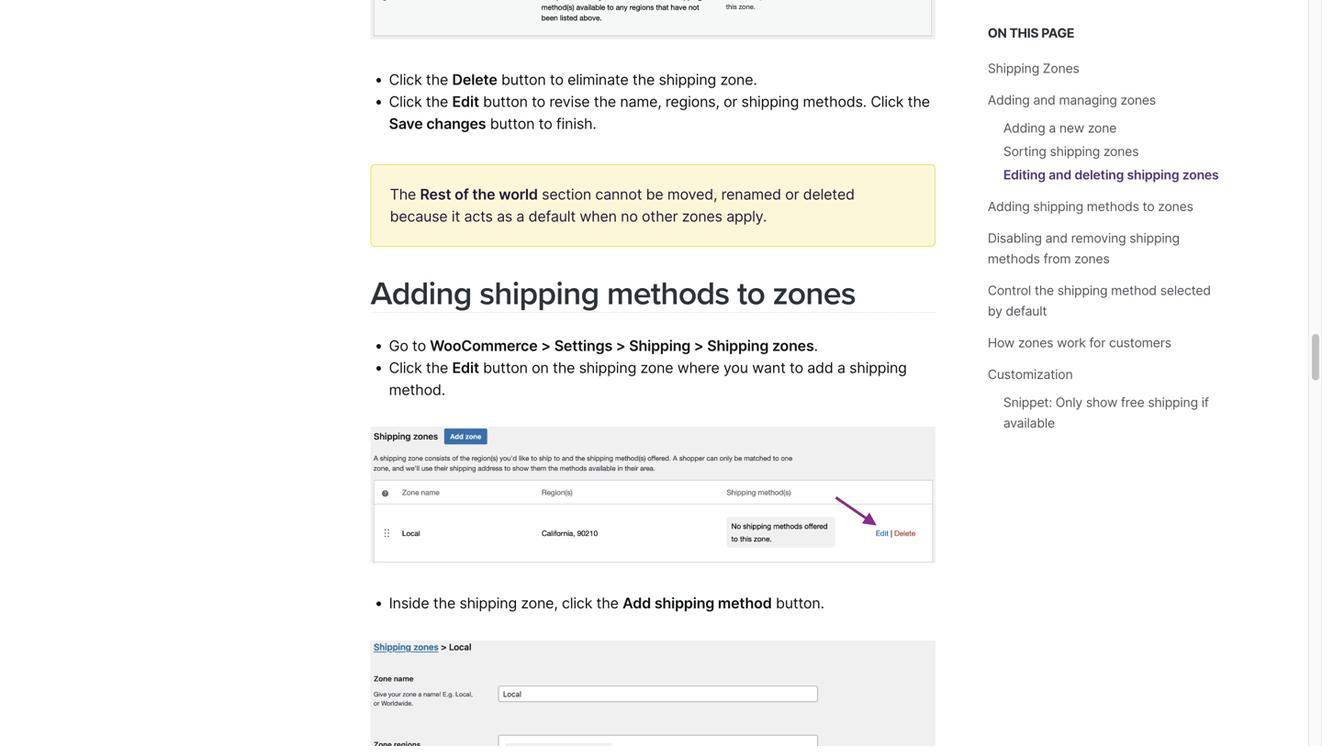 Task type: locate. For each thing, give the bounding box(es) containing it.
eliminate
[[568, 71, 629, 89]]

shipping up you
[[708, 337, 769, 355]]

2 edit from the top
[[452, 359, 479, 377]]

2 horizontal spatial >
[[694, 337, 704, 355]]

1 > from the left
[[541, 337, 551, 355]]

and down sorting shipping zones link
[[1049, 167, 1072, 183]]

the
[[426, 71, 448, 89], [633, 71, 655, 89], [426, 93, 448, 111], [594, 93, 616, 111], [908, 93, 930, 111], [472, 186, 495, 204], [1035, 283, 1055, 299], [426, 359, 448, 377], [553, 359, 575, 377], [433, 595, 456, 613], [597, 595, 619, 613]]

and inside disabling and removing shipping methods from zones
[[1046, 231, 1068, 246]]

> up on
[[541, 337, 551, 355]]

disabling and removing shipping methods from zones link
[[988, 231, 1180, 267]]

the left add
[[597, 595, 619, 613]]

of
[[455, 186, 469, 204]]

adding shipping methods to zones link up removing
[[988, 199, 1194, 214]]

sorting shipping zones link
[[1004, 144, 1139, 159]]

this
[[1010, 25, 1039, 41]]

shipping down this
[[988, 61, 1040, 76]]

adding shipping methods to zones
[[988, 199, 1194, 214], [371, 275, 856, 314]]

1 horizontal spatial default
[[1006, 304, 1047, 319]]

1 horizontal spatial >
[[616, 337, 626, 355]]

adding shipping methods to zones link
[[988, 199, 1194, 214], [371, 275, 856, 314]]

> right settings
[[616, 337, 626, 355]]

methods inside disabling and removing shipping methods from zones
[[988, 251, 1041, 267]]

zone right the new
[[1088, 120, 1117, 136]]

1 vertical spatial and
[[1049, 167, 1072, 183]]

it
[[452, 208, 460, 226]]

a inside section cannot be moved, renamed or deleted because it acts as a default when no other zones apply.
[[517, 208, 525, 226]]

2 vertical spatial methods
[[607, 275, 730, 314]]

and up the adding a new zone link
[[1034, 92, 1056, 108]]

the inside button on the shipping zone where you want to add a shipping method.
[[553, 359, 575, 377]]

2 horizontal spatial shipping
[[988, 61, 1040, 76]]

2 horizontal spatial a
[[1049, 120, 1057, 136]]

0 vertical spatial methods
[[1087, 199, 1140, 214]]

default inside control the shipping method selected by default
[[1006, 304, 1047, 319]]

1 vertical spatial adding shipping methods to zones
[[371, 275, 856, 314]]

button down delete
[[483, 93, 528, 111]]

zones
[[1043, 61, 1080, 76]]

0 vertical spatial default
[[529, 208, 576, 226]]

1 vertical spatial edit
[[452, 359, 479, 377]]

default down control
[[1006, 304, 1047, 319]]

how
[[988, 335, 1015, 351]]

inside
[[389, 595, 429, 613]]

zone.
[[721, 71, 757, 89]]

1 vertical spatial default
[[1006, 304, 1047, 319]]

and
[[1034, 92, 1056, 108], [1049, 167, 1072, 183], [1046, 231, 1068, 246]]

0 horizontal spatial shipping
[[629, 337, 691, 355]]

shipping
[[988, 61, 1040, 76], [629, 337, 691, 355], [708, 337, 769, 355]]

0 horizontal spatial a
[[517, 208, 525, 226]]

0 vertical spatial adding shipping methods to zones
[[988, 199, 1194, 214]]

methods down editing and deleting shipping zones link on the right
[[1087, 199, 1140, 214]]

where
[[678, 359, 720, 377]]

editing and deleting shipping zones link
[[1004, 167, 1219, 183]]

zones
[[1121, 92, 1157, 108], [1104, 144, 1139, 159], [1183, 167, 1219, 183], [1159, 199, 1194, 214], [682, 208, 723, 226], [1075, 251, 1110, 267], [773, 275, 856, 314], [1019, 335, 1054, 351], [772, 337, 814, 355]]

add
[[808, 359, 834, 377]]

or left 'deleted'
[[786, 186, 800, 204]]

shipping inside snippet: only show free shipping if available
[[1149, 395, 1199, 411]]

3 > from the left
[[694, 337, 704, 355]]

1 vertical spatial a
[[517, 208, 525, 226]]

1 horizontal spatial or
[[786, 186, 800, 204]]

2 > from the left
[[616, 337, 626, 355]]

or down zone. on the top right of page
[[724, 93, 738, 111]]

methods down disabling on the right of the page
[[988, 251, 1041, 267]]

1 horizontal spatial methods
[[988, 251, 1041, 267]]

button down woocommerce
[[483, 359, 528, 377]]

2 horizontal spatial methods
[[1087, 199, 1140, 214]]

shipping up button on the shipping zone where you want to add a shipping method.
[[629, 337, 691, 355]]

regions,
[[666, 93, 720, 111]]

customization link
[[988, 367, 1073, 383]]

if
[[1202, 395, 1210, 411]]

edit inside the click the delete button to eliminate the shipping zone. click the edit button to revise the name, regions, or shipping methods. click the save changes button to finish.
[[452, 93, 479, 111]]

to left add
[[790, 359, 804, 377]]

page
[[1042, 25, 1075, 41]]

0 vertical spatial and
[[1034, 92, 1056, 108]]

editing
[[1004, 167, 1046, 183]]

deleting
[[1075, 167, 1125, 183]]

2 vertical spatial and
[[1046, 231, 1068, 246]]

1 horizontal spatial a
[[838, 359, 846, 377]]

you
[[724, 359, 749, 377]]

0 vertical spatial edit
[[452, 93, 479, 111]]

section
[[542, 186, 592, 204]]

adding
[[988, 92, 1030, 108], [1004, 120, 1046, 136], [988, 199, 1030, 214], [371, 275, 472, 314]]

inside the shipping zone, click the add shipping method button.
[[389, 595, 825, 613]]

default inside section cannot be moved, renamed or deleted because it acts as a default when no other zones apply.
[[529, 208, 576, 226]]

method.
[[389, 381, 445, 399]]

the down the eliminate
[[594, 93, 616, 111]]

>
[[541, 337, 551, 355], [616, 337, 626, 355], [694, 337, 704, 355]]

button inside button on the shipping zone where you want to add a shipping method.
[[483, 359, 528, 377]]

rest
[[420, 186, 451, 204]]

deleted
[[804, 186, 855, 204]]

shipping inside disabling and removing shipping methods from zones
[[1130, 231, 1180, 246]]

2 vertical spatial a
[[838, 359, 846, 377]]

adding and managing zones link
[[988, 92, 1157, 108]]

a right add
[[838, 359, 846, 377]]

1 edit from the top
[[452, 93, 479, 111]]

adding up go at the left of page
[[371, 275, 472, 314]]

0 vertical spatial zone
[[1088, 120, 1117, 136]]

zone
[[1088, 120, 1117, 136], [641, 359, 674, 377]]

adding shipping methods to zones link up go to woocommerce > settings > shipping > shipping zones .
[[371, 275, 856, 314]]

methods down other
[[607, 275, 730, 314]]

a right "as"
[[517, 208, 525, 226]]

adding shipping methods to zones up removing
[[988, 199, 1194, 214]]

0 horizontal spatial zone
[[641, 359, 674, 377]]

how zones work for customers
[[988, 335, 1172, 351]]

default
[[529, 208, 576, 226], [1006, 304, 1047, 319]]

1 vertical spatial or
[[786, 186, 800, 204]]

disabling
[[988, 231, 1042, 246]]

or inside the click the delete button to eliminate the shipping zone. click the edit button to revise the name, regions, or shipping methods. click the save changes button to finish.
[[724, 93, 738, 111]]

1 horizontal spatial adding shipping methods to zones
[[988, 199, 1194, 214]]

0 horizontal spatial or
[[724, 93, 738, 111]]

the right on
[[553, 359, 575, 377]]

the up "changes"
[[426, 93, 448, 111]]

button right delete
[[502, 71, 546, 89]]

0 vertical spatial adding shipping methods to zones link
[[988, 199, 1194, 214]]

and up from
[[1046, 231, 1068, 246]]

save
[[389, 115, 423, 133]]

or
[[724, 93, 738, 111], [786, 186, 800, 204]]

edit down delete
[[452, 93, 479, 111]]

0 vertical spatial a
[[1049, 120, 1057, 136]]

because
[[390, 208, 448, 226]]

to up the 'revise'
[[550, 71, 564, 89]]

1 vertical spatial methods
[[988, 251, 1041, 267]]

moved,
[[668, 186, 718, 204]]

click
[[562, 595, 593, 613]]

a left the new
[[1049, 120, 1057, 136]]

on
[[988, 25, 1007, 41]]

1 vertical spatial zone
[[641, 359, 674, 377]]

to
[[550, 71, 564, 89], [532, 93, 546, 111], [539, 115, 553, 133], [1143, 199, 1155, 214], [738, 275, 765, 314], [412, 337, 426, 355], [790, 359, 804, 377]]

removing
[[1072, 231, 1127, 246]]

adding shipping methods to zones up go to woocommerce > settings > shipping > shipping zones .
[[371, 275, 856, 314]]

default down section
[[529, 208, 576, 226]]

the rest of the world
[[390, 186, 538, 204]]

adding and managing zones
[[988, 92, 1157, 108]]

adding up sorting
[[1004, 120, 1046, 136]]

snippet: only show free shipping if available link
[[1004, 395, 1210, 431]]

the down from
[[1035, 283, 1055, 299]]

snippet: only
[[1004, 395, 1083, 411]]

add
[[623, 595, 651, 613]]

changes
[[427, 115, 486, 133]]

to left finish.
[[539, 115, 553, 133]]

1 horizontal spatial zone
[[1088, 120, 1117, 136]]

> up the where
[[694, 337, 704, 355]]

world
[[499, 186, 538, 204]]

by
[[988, 304, 1003, 319]]

edit down woocommerce
[[452, 359, 479, 377]]

zone left the where
[[641, 359, 674, 377]]

0 horizontal spatial >
[[541, 337, 551, 355]]

sorting
[[1004, 144, 1047, 159]]

0 horizontal spatial default
[[529, 208, 576, 226]]

zone inside adding a new zone sorting shipping zones editing and deleting shipping zones
[[1088, 120, 1117, 136]]

click the edit
[[389, 359, 479, 377]]

button
[[502, 71, 546, 89], [483, 93, 528, 111], [490, 115, 535, 133], [483, 359, 528, 377]]

and for removing
[[1046, 231, 1068, 246]]

zone,
[[521, 595, 558, 613]]

0 vertical spatial or
[[724, 93, 738, 111]]

be
[[646, 186, 664, 204]]

methods
[[1087, 199, 1140, 214], [988, 251, 1041, 267], [607, 275, 730, 314]]

show
[[1087, 395, 1118, 411]]

1 vertical spatial adding shipping methods to zones link
[[371, 275, 856, 314]]



Task type: vqa. For each thing, say whether or not it's contained in the screenshot.
globe image
no



Task type: describe. For each thing, give the bounding box(es) containing it.
button right "changes"
[[490, 115, 535, 133]]

available
[[1004, 416, 1055, 431]]

zones inside disabling and removing shipping methods from zones
[[1075, 251, 1110, 267]]

snippet: only show free shipping if available
[[1004, 395, 1210, 431]]

customers
[[1110, 335, 1172, 351]]

managing
[[1060, 92, 1118, 108]]

go
[[389, 337, 408, 355]]

click the delete button to eliminate the shipping zone. click the edit button to revise the name, regions, or shipping methods. click the save changes button to finish.
[[389, 71, 930, 133]]

work
[[1057, 335, 1086, 351]]

to left the 'revise'
[[532, 93, 546, 111]]

the right inside
[[433, 595, 456, 613]]

0 horizontal spatial adding shipping methods to zones
[[371, 275, 856, 314]]

cannot
[[596, 186, 642, 204]]

name,
[[620, 93, 662, 111]]

1 horizontal spatial adding shipping methods to zones link
[[988, 199, 1194, 214]]

go to woocommerce > settings > shipping > shipping zones .
[[389, 337, 818, 355]]

woocommerce
[[430, 337, 538, 355]]

apply.
[[727, 208, 767, 226]]

1 horizontal spatial shipping
[[708, 337, 769, 355]]

delete
[[452, 71, 498, 89]]

a inside button on the shipping zone where you want to add a shipping method.
[[838, 359, 846, 377]]

method selected
[[1112, 283, 1212, 299]]

how zones work for customers link
[[988, 335, 1172, 351]]

to down editing and deleting shipping zones link on the right
[[1143, 199, 1155, 214]]

section cannot be moved, renamed or deleted because it acts as a default when no other zones apply.
[[390, 186, 855, 226]]

a inside adding a new zone sorting shipping zones editing and deleting shipping zones
[[1049, 120, 1057, 136]]

the right the methods. on the top right of the page
[[908, 93, 930, 111]]

when
[[580, 208, 617, 226]]

adding a new zone link
[[1004, 120, 1117, 136]]

the inside control the shipping method selected by default
[[1035, 283, 1055, 299]]

on
[[532, 359, 549, 377]]

to right go at the left of page
[[412, 337, 426, 355]]

the
[[390, 186, 416, 204]]

other
[[642, 208, 678, 226]]

shipping zones
[[988, 61, 1080, 76]]

revise
[[550, 93, 590, 111]]

zone inside button on the shipping zone where you want to add a shipping method.
[[641, 359, 674, 377]]

want
[[753, 359, 786, 377]]

methods.
[[803, 93, 867, 111]]

adding down the shipping zones
[[988, 92, 1030, 108]]

and for managing
[[1034, 92, 1056, 108]]

to inside button on the shipping zone where you want to add a shipping method.
[[790, 359, 804, 377]]

or inside section cannot be moved, renamed or deleted because it acts as a default when no other zones apply.
[[786, 186, 800, 204]]

method
[[718, 595, 772, 613]]

from
[[1044, 251, 1071, 267]]

and inside adding a new zone sorting shipping zones editing and deleting shipping zones
[[1049, 167, 1072, 183]]

.
[[814, 337, 818, 355]]

button.
[[776, 595, 825, 613]]

customization
[[988, 367, 1073, 383]]

new
[[1060, 120, 1085, 136]]

to up you
[[738, 275, 765, 314]]

the up name,
[[633, 71, 655, 89]]

the right of
[[472, 186, 495, 204]]

for
[[1090, 335, 1106, 351]]

the up method. on the bottom
[[426, 359, 448, 377]]

adding a new zone sorting shipping zones editing and deleting shipping zones
[[1004, 120, 1219, 183]]

renamed
[[722, 186, 782, 204]]

control the shipping method selected by default
[[988, 283, 1212, 319]]

control the shipping method selected by default link
[[988, 283, 1212, 319]]

settings
[[555, 337, 613, 355]]

disabling and removing shipping methods from zones
[[988, 231, 1180, 267]]

0 horizontal spatial adding shipping methods to zones link
[[371, 275, 856, 314]]

finish.
[[557, 115, 597, 133]]

control
[[988, 283, 1032, 299]]

shipping inside control the shipping method selected by default
[[1058, 283, 1108, 299]]

button on the shipping zone where you want to add a shipping method.
[[389, 359, 907, 399]]

acts
[[464, 208, 493, 226]]

shipping zones link
[[988, 61, 1080, 76]]

free
[[1122, 395, 1145, 411]]

the left delete
[[426, 71, 448, 89]]

zones inside section cannot be moved, renamed or deleted because it acts as a default when no other zones apply.
[[682, 208, 723, 226]]

no
[[621, 208, 638, 226]]

on this page
[[988, 25, 1075, 41]]

as
[[497, 208, 513, 226]]

adding up disabling on the right of the page
[[988, 199, 1030, 214]]

0 horizontal spatial methods
[[607, 275, 730, 314]]

adding inside adding a new zone sorting shipping zones editing and deleting shipping zones
[[1004, 120, 1046, 136]]



